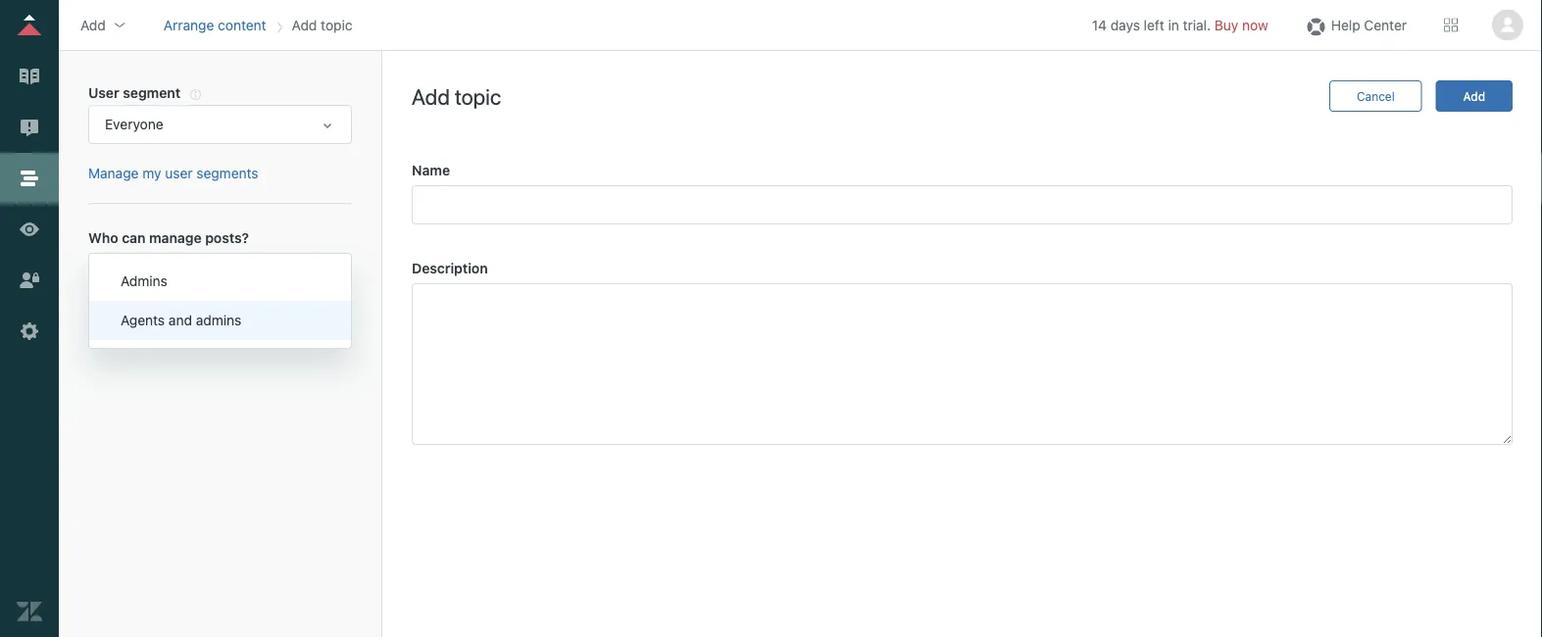 Task type: locate. For each thing, give the bounding box(es) containing it.
1 vertical spatial add topic
[[412, 83, 501, 109]]

user segment
[[88, 84, 181, 101]]

everyone
[[105, 116, 163, 132]]

None submit
[[1437, 80, 1513, 112]]

0 vertical spatial agents and admins
[[105, 264, 226, 281]]

1 horizontal spatial add topic
[[412, 83, 501, 109]]

customize design image
[[17, 217, 42, 242]]

admins down posts?
[[180, 264, 226, 281]]

0 vertical spatial and
[[153, 264, 176, 281]]

0 horizontal spatial add
[[80, 17, 106, 33]]

manage
[[149, 230, 202, 246]]

0 vertical spatial topic
[[321, 17, 353, 33]]

and down the 'admins' "option"
[[169, 312, 192, 329]]

list box
[[89, 262, 351, 340]]

agents and admins down the admins on the top of page
[[121, 312, 242, 329]]

add
[[80, 17, 106, 33], [292, 17, 317, 33], [412, 83, 450, 109]]

my
[[142, 165, 161, 181]]

topic
[[321, 17, 353, 33], [455, 83, 501, 109]]

agents and admins for agents and admins option
[[121, 312, 242, 329]]

0 vertical spatial admins
[[180, 264, 226, 281]]

Name text field
[[412, 185, 1513, 225]]

now
[[1243, 17, 1269, 33]]

navigation
[[160, 10, 357, 40]]

arrange
[[164, 17, 214, 33]]

agents inside option
[[121, 312, 165, 329]]

and inside agents and admins option
[[169, 312, 192, 329]]

add topic up name
[[412, 83, 501, 109]]

and down who can manage posts?
[[153, 264, 176, 281]]

and
[[153, 264, 176, 281], [169, 312, 192, 329]]

add up name
[[412, 83, 450, 109]]

1 vertical spatial agents
[[121, 312, 165, 329]]

agents and admins option
[[89, 301, 351, 340]]

1 horizontal spatial topic
[[455, 83, 501, 109]]

arrange content image
[[17, 166, 42, 191]]

admins inside option
[[196, 312, 242, 329]]

segments
[[196, 165, 259, 181]]

14 days left in trial. buy now
[[1092, 17, 1269, 33]]

admins down the 'admins' "option"
[[196, 312, 242, 329]]

agents
[[105, 264, 149, 281], [121, 312, 165, 329]]

add topic
[[292, 17, 353, 33], [412, 83, 501, 109]]

0 vertical spatial agents
[[105, 264, 149, 281]]

posts?
[[205, 230, 249, 246]]

cancel
[[1357, 89, 1396, 103]]

agents down can
[[105, 264, 149, 281]]

add right content
[[292, 17, 317, 33]]

agents and admins link
[[88, 253, 352, 292]]

14
[[1092, 17, 1107, 33]]

0 horizontal spatial topic
[[321, 17, 353, 33]]

list box containing admins
[[89, 262, 351, 340]]

admins for agents and admins option
[[196, 312, 242, 329]]

manage
[[88, 165, 139, 181]]

add inside "dropdown button"
[[80, 17, 106, 33]]

days
[[1111, 17, 1141, 33]]

1 vertical spatial and
[[169, 312, 192, 329]]

agents and admins
[[105, 264, 226, 281], [121, 312, 242, 329]]

description
[[412, 260, 488, 277]]

2 horizontal spatial add
[[412, 83, 450, 109]]

agents down the admins on the top of page
[[121, 312, 165, 329]]

and for agents and admins option
[[169, 312, 192, 329]]

and inside agents and admins link
[[153, 264, 176, 281]]

admins option
[[89, 262, 351, 301]]

agents and admins inside option
[[121, 312, 242, 329]]

zendesk image
[[17, 599, 42, 625]]

0 horizontal spatial add topic
[[292, 17, 353, 33]]

add up user
[[80, 17, 106, 33]]

agents and admins for agents and admins link on the top left of page
[[105, 264, 226, 281]]

agents and admins down who can manage posts?
[[105, 264, 226, 281]]

admins
[[180, 264, 226, 281], [196, 312, 242, 329]]

everyone button
[[88, 105, 352, 144]]

add topic right content
[[292, 17, 353, 33]]

segment
[[123, 84, 181, 101]]

topic inside navigation
[[321, 17, 353, 33]]

user permissions image
[[17, 268, 42, 293]]

manage my user segments link
[[88, 165, 259, 181]]

left
[[1144, 17, 1165, 33]]

1 vertical spatial agents and admins
[[121, 312, 242, 329]]

1 vertical spatial admins
[[196, 312, 242, 329]]



Task type: describe. For each thing, give the bounding box(es) containing it.
who
[[88, 230, 118, 246]]

help
[[1332, 17, 1361, 33]]

1 vertical spatial topic
[[455, 83, 501, 109]]

Description text field
[[412, 283, 1513, 445]]

name
[[412, 162, 450, 179]]

and for agents and admins link on the top left of page
[[153, 264, 176, 281]]

navigation containing arrange content
[[160, 10, 357, 40]]

1 horizontal spatial add
[[292, 17, 317, 33]]

help center
[[1332, 17, 1408, 33]]

buy
[[1215, 17, 1239, 33]]

content
[[218, 17, 266, 33]]

agents for agents and admins option
[[121, 312, 165, 329]]

0 vertical spatial add topic
[[292, 17, 353, 33]]

arrange content link
[[164, 17, 266, 33]]

help center button
[[1298, 10, 1413, 40]]

in
[[1169, 17, 1180, 33]]

admins for agents and admins link on the top left of page
[[180, 264, 226, 281]]

arrange content
[[164, 17, 266, 33]]

agents for agents and admins link on the top left of page
[[105, 264, 149, 281]]

user
[[88, 84, 119, 101]]

manage articles image
[[17, 64, 42, 89]]

admins
[[121, 273, 168, 289]]

manage my user segments
[[88, 165, 259, 181]]

add button
[[75, 10, 133, 40]]

user
[[165, 165, 193, 181]]

can
[[122, 230, 146, 246]]

settings image
[[17, 319, 42, 344]]

who can manage posts?
[[88, 230, 249, 246]]

center
[[1365, 17, 1408, 33]]

moderate content image
[[17, 115, 42, 140]]

trial.
[[1184, 17, 1211, 33]]

zendesk products image
[[1445, 18, 1459, 32]]

cancel link
[[1330, 80, 1423, 112]]



Task type: vqa. For each thing, say whether or not it's contained in the screenshot.
the Agents and admins 'link'
yes



